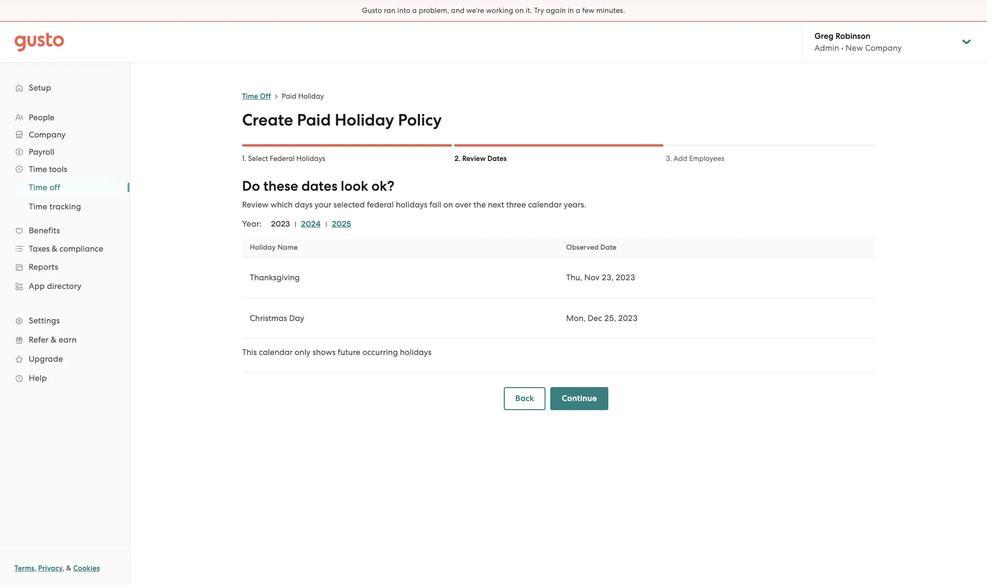 Task type: describe. For each thing, give the bounding box(es) containing it.
time for time off
[[29, 183, 47, 192]]

time for time tools
[[29, 165, 47, 174]]

list containing time off
[[0, 178, 130, 216]]

review which days your selected federal holidays fall on over the next three calendar years.
[[242, 200, 587, 210]]

on for working
[[516, 6, 524, 15]]

payroll button
[[10, 143, 120, 161]]

ran
[[384, 6, 396, 15]]

gusto
[[362, 6, 382, 15]]

and
[[451, 6, 465, 15]]

employees
[[690, 155, 725, 163]]

people button
[[10, 109, 120, 126]]

minutes.
[[597, 6, 626, 15]]

app directory
[[29, 282, 82, 291]]

admin
[[815, 43, 840, 53]]

privacy
[[38, 565, 62, 573]]

observed date
[[567, 243, 617, 252]]

25,
[[605, 314, 617, 323]]

few
[[583, 6, 595, 15]]

do these dates look ok?
[[242, 178, 395, 195]]

2 vertical spatial holiday
[[250, 243, 276, 252]]

review for do these dates look ok?
[[242, 200, 269, 210]]

•
[[842, 43, 844, 53]]

observed
[[567, 243, 599, 252]]

compliance
[[60, 244, 103, 254]]

time off
[[29, 183, 60, 192]]

2025 button
[[332, 219, 352, 230]]

add
[[674, 155, 688, 163]]

0 vertical spatial calendar
[[528, 200, 562, 210]]

benefits
[[29, 226, 60, 236]]

look
[[341, 178, 368, 195]]

policy
[[398, 110, 442, 130]]

dates
[[302, 178, 338, 195]]

2023 inside "list"
[[271, 219, 290, 229]]

over
[[455, 200, 472, 210]]

shows
[[313, 348, 336, 357]]

only
[[295, 348, 311, 357]]

try
[[535, 6, 545, 15]]

list containing 2023
[[262, 219, 356, 230]]

on for fall
[[444, 200, 453, 210]]

& for compliance
[[52, 244, 58, 254]]

terms link
[[14, 565, 34, 573]]

federal
[[270, 155, 295, 163]]

occurring
[[363, 348, 398, 357]]

holidays for occurring
[[400, 348, 432, 357]]

again
[[546, 6, 566, 15]]

2024
[[301, 219, 321, 229]]

refer & earn
[[29, 335, 77, 345]]

dec
[[588, 314, 603, 323]]

thu, nov 23, 2023
[[567, 273, 636, 283]]

app
[[29, 282, 45, 291]]

time tracking
[[29, 202, 81, 212]]

settings link
[[10, 312, 120, 330]]

federal
[[367, 200, 394, 210]]

add employees
[[674, 155, 725, 163]]

list containing people
[[0, 109, 130, 388]]

upgrade link
[[10, 351, 120, 368]]

2 a from the left
[[576, 6, 581, 15]]

holiday name
[[250, 243, 298, 252]]

greg
[[815, 31, 834, 41]]

0 horizontal spatial calendar
[[259, 348, 293, 357]]

1 , from the left
[[34, 565, 36, 573]]

holidays
[[297, 155, 325, 163]]

people
[[29, 113, 55, 122]]

2 , from the left
[[62, 565, 64, 573]]

terms , privacy , & cookies
[[14, 565, 100, 573]]

& for earn
[[51, 335, 57, 345]]

time tracking link
[[17, 198, 120, 215]]

time off
[[242, 92, 271, 101]]

23,
[[602, 273, 614, 283]]

time off link
[[17, 179, 120, 196]]

app directory link
[[10, 278, 120, 295]]

continue
[[562, 394, 597, 404]]

taxes & compliance
[[29, 244, 103, 254]]

selected
[[334, 200, 365, 210]]

the
[[474, 200, 486, 210]]

time tools button
[[10, 161, 120, 178]]

back link
[[504, 388, 546, 411]]

nov
[[585, 273, 600, 283]]

back
[[516, 394, 535, 404]]

review for select federal holidays
[[463, 155, 486, 163]]

holidays for federal
[[396, 200, 428, 210]]

in
[[568, 6, 574, 15]]

off
[[50, 183, 60, 192]]

home image
[[14, 32, 64, 52]]

off
[[260, 92, 271, 101]]

gusto ran into a problem, and we're working on it. try again in a few minutes.
[[362, 6, 626, 15]]

robinson
[[836, 31, 871, 41]]

company button
[[10, 126, 120, 143]]

refer
[[29, 335, 49, 345]]

years.
[[564, 200, 587, 210]]



Task type: vqa. For each thing, say whether or not it's contained in the screenshot.
People
yes



Task type: locate. For each thing, give the bounding box(es) containing it.
review dates
[[463, 155, 507, 163]]

2023 for thu, nov 23, 2023
[[616, 273, 636, 283]]

time for time tracking
[[29, 202, 47, 212]]

ok?
[[372, 178, 395, 195]]

paid right off
[[282, 92, 297, 101]]

paid
[[282, 92, 297, 101], [297, 110, 331, 130]]

review
[[463, 155, 486, 163], [242, 200, 269, 210]]

1 horizontal spatial review
[[463, 155, 486, 163]]

1 vertical spatial on
[[444, 200, 453, 210]]

your
[[315, 200, 332, 210]]

thanksgiving
[[250, 273, 300, 283]]

upgrade
[[29, 355, 63, 364]]

mon, dec 25, 2023
[[567, 314, 638, 323]]

this
[[242, 348, 257, 357]]

2025
[[332, 219, 352, 229]]

0 horizontal spatial ,
[[34, 565, 36, 573]]

1 vertical spatial calendar
[[259, 348, 293, 357]]

tracking
[[50, 202, 81, 212]]

calendar
[[528, 200, 562, 210], [259, 348, 293, 357]]

0 horizontal spatial holiday
[[250, 243, 276, 252]]

0 vertical spatial paid
[[282, 92, 297, 101]]

1 horizontal spatial paid
[[297, 110, 331, 130]]

2 horizontal spatial holiday
[[335, 110, 395, 130]]

into
[[398, 6, 411, 15]]

company down the people
[[29, 130, 66, 140]]

select federal holidays
[[248, 155, 325, 163]]

continue link
[[551, 388, 609, 411]]

company inside dropdown button
[[29, 130, 66, 140]]

help
[[29, 374, 47, 383]]

calendar right three
[[528, 200, 562, 210]]

mon,
[[567, 314, 586, 323]]

paid down paid holiday
[[297, 110, 331, 130]]

we're
[[467, 6, 485, 15]]

1 horizontal spatial on
[[516, 6, 524, 15]]

0 vertical spatial on
[[516, 6, 524, 15]]

1 vertical spatial company
[[29, 130, 66, 140]]

0 vertical spatial holidays
[[396, 200, 428, 210]]

& left earn
[[51, 335, 57, 345]]

create paid holiday policy
[[242, 110, 442, 130]]

benefits link
[[10, 222, 120, 239]]

next
[[488, 200, 505, 210]]

thu,
[[567, 273, 583, 283]]

cookies button
[[73, 563, 100, 575]]

1 horizontal spatial ,
[[62, 565, 64, 573]]

holiday
[[298, 92, 324, 101], [335, 110, 395, 130], [250, 243, 276, 252]]

setup
[[29, 83, 51, 93]]

dates
[[488, 155, 507, 163]]

these
[[264, 178, 298, 195]]

christmas day
[[250, 314, 305, 323]]

a right into
[[413, 6, 417, 15]]

2023
[[271, 219, 290, 229], [616, 273, 636, 283], [619, 314, 638, 323]]

0 vertical spatial 2023
[[271, 219, 290, 229]]

list
[[0, 109, 130, 388], [0, 178, 130, 216], [262, 219, 356, 230]]

time tools
[[29, 165, 67, 174]]

0 horizontal spatial review
[[242, 200, 269, 210]]

0 horizontal spatial on
[[444, 200, 453, 210]]

time inside time off link
[[29, 183, 47, 192]]

& inside dropdown button
[[52, 244, 58, 254]]

1 vertical spatial review
[[242, 200, 269, 210]]

date
[[601, 243, 617, 252]]

taxes & compliance button
[[10, 240, 120, 258]]

reports link
[[10, 259, 120, 276]]

1 horizontal spatial company
[[866, 43, 903, 53]]

which
[[271, 200, 293, 210]]

0 vertical spatial &
[[52, 244, 58, 254]]

time off link
[[242, 92, 271, 101]]

review down "do" in the left top of the page
[[242, 200, 269, 210]]

days
[[295, 200, 313, 210]]

2023 right the 23,
[[616, 273, 636, 283]]

0 vertical spatial holiday
[[298, 92, 324, 101]]

reports
[[29, 262, 58, 272]]

on right fall
[[444, 200, 453, 210]]

1 vertical spatial &
[[51, 335, 57, 345]]

taxes
[[29, 244, 50, 254]]

0 horizontal spatial company
[[29, 130, 66, 140]]

0 vertical spatial review
[[463, 155, 486, 163]]

company inside greg robinson admin • new company
[[866, 43, 903, 53]]

three
[[507, 200, 526, 210]]

2 vertical spatial &
[[66, 565, 72, 573]]

holidays left fall
[[396, 200, 428, 210]]

0 horizontal spatial a
[[413, 6, 417, 15]]

name
[[278, 243, 298, 252]]

time inside time tools dropdown button
[[29, 165, 47, 174]]

company
[[866, 43, 903, 53], [29, 130, 66, 140]]

2 vertical spatial 2023
[[619, 314, 638, 323]]

tools
[[49, 165, 67, 174]]

1 vertical spatial holiday
[[335, 110, 395, 130]]

, left cookies
[[62, 565, 64, 573]]

2023 right 25,
[[619, 314, 638, 323]]

2023 down which
[[271, 219, 290, 229]]

directory
[[47, 282, 82, 291]]

review left dates
[[463, 155, 486, 163]]

this calendar only shows future occurring holidays
[[242, 348, 432, 357]]

&
[[52, 244, 58, 254], [51, 335, 57, 345], [66, 565, 72, 573]]

calendar right this
[[259, 348, 293, 357]]

do
[[242, 178, 260, 195]]

1 vertical spatial 2023
[[616, 273, 636, 283]]

new
[[846, 43, 864, 53]]

time inside time tracking link
[[29, 202, 47, 212]]

terms
[[14, 565, 34, 573]]

& right taxes
[[52, 244, 58, 254]]

settings
[[29, 316, 60, 326]]

year:
[[242, 219, 262, 229]]

1 vertical spatial holidays
[[400, 348, 432, 357]]

on left 'it.'
[[516, 6, 524, 15]]

0 vertical spatial company
[[866, 43, 903, 53]]

day
[[289, 314, 305, 323]]

select
[[248, 155, 268, 163]]

fall
[[430, 200, 442, 210]]

1 horizontal spatial a
[[576, 6, 581, 15]]

1 a from the left
[[413, 6, 417, 15]]

& left the cookies button
[[66, 565, 72, 573]]

2023 for mon, dec 25, 2023
[[619, 314, 638, 323]]

it.
[[526, 6, 533, 15]]

gusto navigation element
[[0, 63, 130, 404]]

working
[[486, 6, 514, 15]]

0 horizontal spatial paid
[[282, 92, 297, 101]]

time for time off
[[242, 92, 258, 101]]

setup link
[[10, 79, 120, 96]]

1 vertical spatial paid
[[297, 110, 331, 130]]

paid holiday
[[282, 92, 324, 101]]

1 horizontal spatial calendar
[[528, 200, 562, 210]]

holidays right occurring on the left of page
[[400, 348, 432, 357]]

holidays
[[396, 200, 428, 210], [400, 348, 432, 357]]

future
[[338, 348, 361, 357]]

earn
[[59, 335, 77, 345]]

1 horizontal spatial holiday
[[298, 92, 324, 101]]

, left privacy link
[[34, 565, 36, 573]]

greg robinson admin • new company
[[815, 31, 903, 53]]

company right new
[[866, 43, 903, 53]]

a right 'in' in the top of the page
[[576, 6, 581, 15]]



